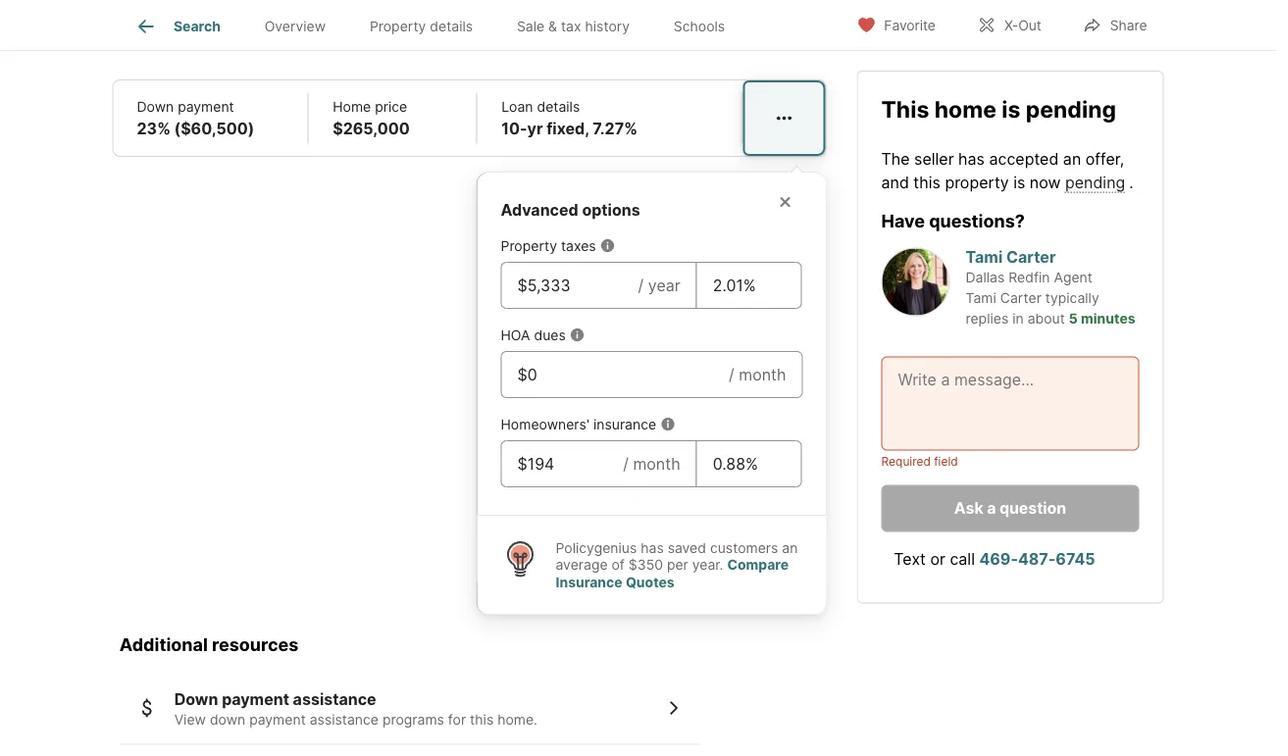 Task type: vqa. For each thing, say whether or not it's contained in the screenshot.
the property
yes



Task type: locate. For each thing, give the bounding box(es) containing it.
has up $350
[[641, 540, 664, 556]]

down up view
[[174, 690, 218, 709]]

x-
[[1005, 17, 1019, 34]]

0 vertical spatial tami
[[966, 248, 1003, 267]]

0 vertical spatial payment
[[178, 98, 234, 115]]

0 horizontal spatial an
[[783, 540, 798, 556]]

6745
[[1056, 550, 1096, 569]]

0 vertical spatial this
[[914, 172, 941, 192]]

payment up 'down'
[[222, 690, 289, 709]]

has inside "policygenius has saved customers an average of $350 per year."
[[641, 540, 664, 556]]

23%
[[137, 119, 171, 138]]

carter inside the tami carter typically replies in about
[[1001, 290, 1042, 306]]

0 horizontal spatial homeowners'
[[136, 26, 238, 46]]

home
[[935, 95, 997, 123]]

0 vertical spatial month
[[739, 365, 787, 384]]

carter up 'in' at top
[[1001, 290, 1042, 306]]

1 tami from the top
[[966, 248, 1003, 267]]

required field
[[882, 455, 959, 469]]

0 vertical spatial details
[[430, 18, 473, 35]]

1 vertical spatial down
[[174, 690, 218, 709]]

month
[[739, 365, 787, 384], [633, 454, 681, 474]]

assistance left programs
[[310, 712, 379, 728]]

for
[[448, 712, 466, 728]]

policygenius has saved customers an average of $350 per year.
[[556, 540, 798, 574]]

seller
[[915, 149, 955, 168]]

payment up ($60,500)
[[178, 98, 234, 115]]

10-
[[502, 119, 528, 138]]

about
[[1028, 310, 1066, 327]]

487-
[[1019, 550, 1056, 569]]

1 vertical spatial / month
[[623, 454, 681, 474]]

None text field
[[518, 363, 714, 387], [518, 452, 608, 476], [518, 363, 714, 387], [518, 452, 608, 476]]

homeowners' insurance inside tooltip
[[501, 416, 657, 433]]

$265,000
[[333, 119, 410, 138]]

loan
[[502, 98, 533, 115]]

month for dues
[[739, 365, 787, 384]]

1 horizontal spatial homeowners' insurance
[[501, 416, 657, 433]]

share button
[[1067, 4, 1165, 45]]

pending down offer,
[[1066, 172, 1126, 192]]

0 horizontal spatial this
[[470, 712, 494, 728]]

1 vertical spatial property
[[501, 238, 557, 254]]

down payment 23% ($60,500)
[[137, 98, 255, 138]]

average
[[556, 557, 608, 574]]

pending
[[1026, 95, 1117, 123], [1066, 172, 1126, 192]]

1 vertical spatial tami
[[966, 290, 997, 306]]

($60,500)
[[174, 119, 255, 138]]

year
[[649, 276, 681, 295]]

an left offer,
[[1064, 149, 1082, 168]]

property for property details
[[370, 18, 426, 35]]

fixed,
[[547, 119, 589, 138]]

1 horizontal spatial /
[[639, 276, 644, 295]]

tami carter dallas redfin agent
[[966, 248, 1093, 286]]

1 vertical spatial has
[[641, 540, 664, 556]]

0 horizontal spatial details
[[430, 18, 473, 35]]

overview tab
[[243, 3, 348, 50]]

down
[[137, 98, 174, 115], [174, 690, 218, 709]]

down
[[210, 712, 246, 728]]

an inside 'the seller has accepted an offer, and this property is now'
[[1064, 149, 1082, 168]]

0 vertical spatial has
[[959, 149, 985, 168]]

has up the property
[[959, 149, 985, 168]]

ask
[[955, 499, 984, 518]]

this down 'seller'
[[914, 172, 941, 192]]

tami down dallas
[[966, 290, 997, 306]]

details left sale
[[430, 18, 473, 35]]

additional resources
[[119, 635, 299, 656]]

payment for 23%
[[178, 98, 234, 115]]

property
[[946, 172, 1010, 192]]

1 horizontal spatial an
[[1064, 149, 1082, 168]]

loan details 10-yr fixed, 7.27%
[[502, 98, 638, 138]]

details inside 'loan details 10-yr fixed, 7.27%'
[[537, 98, 580, 115]]

tooltip containing advanced options
[[477, 157, 1192, 615]]

1 horizontal spatial month
[[739, 365, 787, 384]]

offer,
[[1086, 149, 1125, 168]]

down payment assistance view down payment assistance programs for this home.
[[174, 690, 538, 728]]

view
[[174, 712, 206, 728]]

an inside "policygenius has saved customers an average of $350 per year."
[[783, 540, 798, 556]]

tami up dallas
[[966, 248, 1003, 267]]

1 horizontal spatial insurance
[[594, 416, 657, 433]]

dues
[[534, 327, 566, 344]]

carter for tami carter dallas redfin agent
[[1007, 248, 1057, 267]]

down for ($60,500)
[[137, 98, 174, 115]]

0 horizontal spatial has
[[641, 540, 664, 556]]

assistance down the resources at the left bottom of page
[[293, 690, 377, 709]]

homeowners' insurance
[[136, 26, 314, 46], [501, 416, 657, 433]]

have questions?
[[882, 210, 1026, 231]]

of
[[612, 557, 625, 574]]

0 horizontal spatial / month
[[623, 454, 681, 474]]

.
[[1130, 172, 1134, 192]]

None text field
[[518, 274, 623, 297], [713, 274, 786, 297], [713, 452, 786, 476], [518, 274, 623, 297], [713, 274, 786, 297], [713, 452, 786, 476]]

is down accepted
[[1014, 172, 1026, 192]]

an up compare
[[783, 540, 798, 556]]

advanced options
[[501, 200, 641, 219]]

questions?
[[930, 210, 1026, 231]]

has inside 'the seller has accepted an offer, and this property is now'
[[959, 149, 985, 168]]

0 vertical spatial down
[[137, 98, 174, 115]]

0 vertical spatial /
[[639, 276, 644, 295]]

sale & tax history tab
[[495, 3, 652, 50]]

tami inside the tami carter typically replies in about
[[966, 290, 997, 306]]

1 horizontal spatial / month
[[729, 365, 787, 384]]

0 vertical spatial an
[[1064, 149, 1082, 168]]

property down "advanced"
[[501, 238, 557, 254]]

payment
[[178, 98, 234, 115], [222, 690, 289, 709], [249, 712, 306, 728]]

property up price
[[370, 18, 426, 35]]

1 vertical spatial pending
[[1066, 172, 1126, 192]]

0 vertical spatial homeowners' insurance
[[136, 26, 314, 46]]

carter
[[1007, 248, 1057, 267], [1001, 290, 1042, 306]]

2 horizontal spatial /
[[729, 365, 735, 384]]

1 vertical spatial homeowners'
[[501, 416, 590, 433]]

share
[[1111, 17, 1148, 34]]

7.27%
[[593, 119, 638, 138]]

1 vertical spatial this
[[470, 712, 494, 728]]

1 vertical spatial carter
[[1001, 290, 1042, 306]]

tooltip
[[477, 157, 1192, 615]]

0 vertical spatial insurance
[[242, 26, 314, 46]]

1 vertical spatial month
[[633, 454, 681, 474]]

1 horizontal spatial this
[[914, 172, 941, 192]]

payment right 'down'
[[249, 712, 306, 728]]

down inside down payment 23% ($60,500)
[[137, 98, 174, 115]]

2 tami from the top
[[966, 290, 997, 306]]

property inside property details tab
[[370, 18, 426, 35]]

tab list
[[112, 0, 763, 50]]

tami
[[966, 248, 1003, 267], [966, 290, 997, 306]]

tami carter link
[[966, 248, 1057, 267]]

1 horizontal spatial property
[[501, 238, 557, 254]]

the seller has accepted an offer, and this property is now
[[882, 149, 1125, 192]]

0 vertical spatial pending
[[1026, 95, 1117, 123]]

tami inside tami carter dallas redfin agent
[[966, 248, 1003, 267]]

1 horizontal spatial homeowners'
[[501, 416, 590, 433]]

0 horizontal spatial month
[[633, 454, 681, 474]]

1 vertical spatial /
[[729, 365, 735, 384]]

0 horizontal spatial /
[[623, 454, 629, 474]]

assistance
[[293, 690, 377, 709], [310, 712, 379, 728]]

homeowners' down dues
[[501, 416, 590, 433]]

0 horizontal spatial homeowners' insurance
[[136, 26, 314, 46]]

0 vertical spatial property
[[370, 18, 426, 35]]

2 vertical spatial payment
[[249, 712, 306, 728]]

details inside tab
[[430, 18, 473, 35]]

is right the 'home' at top
[[1002, 95, 1021, 123]]

or
[[931, 550, 946, 569]]

this right for
[[470, 712, 494, 728]]

1 vertical spatial homeowners' insurance
[[501, 416, 657, 433]]

details up fixed,
[[537, 98, 580, 115]]

1 vertical spatial an
[[783, 540, 798, 556]]

1 vertical spatial payment
[[222, 690, 289, 709]]

payment inside down payment 23% ($60,500)
[[178, 98, 234, 115]]

this inside down payment assistance view down payment assistance programs for this home.
[[470, 712, 494, 728]]

1 horizontal spatial details
[[537, 98, 580, 115]]

pending up offer,
[[1026, 95, 1117, 123]]

homeowners' up down payment 23% ($60,500)
[[136, 26, 238, 46]]

1 vertical spatial is
[[1014, 172, 1026, 192]]

0 vertical spatial homeowners'
[[136, 26, 238, 46]]

down up 23%
[[137, 98, 174, 115]]

yr
[[528, 119, 543, 138]]

is
[[1002, 95, 1021, 123], [1014, 172, 1026, 192]]

carter up redfin
[[1007, 248, 1057, 267]]

tami for tami carter dallas redfin agent
[[966, 248, 1003, 267]]

down for view
[[174, 690, 218, 709]]

search link
[[134, 15, 221, 38]]

taxes
[[561, 238, 596, 254]]

2 vertical spatial /
[[623, 454, 629, 474]]

/ month
[[729, 365, 787, 384], [623, 454, 681, 474]]

question
[[1000, 499, 1067, 518]]

down inside down payment assistance view down payment assistance programs for this home.
[[174, 690, 218, 709]]

typically
[[1046, 290, 1100, 306]]

tax
[[561, 18, 582, 35]]

advanced
[[501, 200, 579, 219]]

1 horizontal spatial has
[[959, 149, 985, 168]]

have
[[882, 210, 926, 231]]

0 vertical spatial / month
[[729, 365, 787, 384]]

0 horizontal spatial property
[[370, 18, 426, 35]]

0 vertical spatial carter
[[1007, 248, 1057, 267]]

carter inside tami carter dallas redfin agent
[[1007, 248, 1057, 267]]

1 vertical spatial details
[[537, 98, 580, 115]]

month for insurance
[[633, 454, 681, 474]]



Task type: describe. For each thing, give the bounding box(es) containing it.
469-
[[980, 550, 1019, 569]]

$194
[[425, 26, 463, 46]]

/ for hoa dues
[[729, 365, 735, 384]]

is inside 'the seller has accepted an offer, and this property is now'
[[1014, 172, 1026, 192]]

quotes
[[626, 574, 675, 591]]

per
[[667, 557, 689, 574]]

property details
[[370, 18, 473, 35]]

hoa dues
[[501, 327, 566, 344]]

field
[[935, 455, 959, 469]]

accepted
[[990, 149, 1059, 168]]

pending .
[[1066, 172, 1134, 192]]

search
[[174, 18, 221, 35]]

overview
[[265, 18, 326, 35]]

0 vertical spatial assistance
[[293, 690, 377, 709]]

details for loan details 10-yr fixed, 7.27%
[[537, 98, 580, 115]]

homeowners' inside tooltip
[[501, 416, 590, 433]]

dallas redfin agenttami carter image
[[882, 248, 951, 316]]

additional
[[119, 635, 208, 656]]

details for property details
[[430, 18, 473, 35]]

/ month for homeowners' insurance
[[623, 454, 681, 474]]

and
[[882, 172, 910, 192]]

call
[[950, 550, 976, 569]]

compare insurance quotes link
[[556, 557, 789, 591]]

1 vertical spatial assistance
[[310, 712, 379, 728]]

pending link
[[1066, 172, 1126, 192]]

property taxes
[[501, 238, 596, 254]]

the
[[882, 149, 910, 168]]

a
[[988, 499, 997, 518]]

compare insurance quotes
[[556, 557, 789, 591]]

1 vertical spatial insurance
[[594, 416, 657, 433]]

this home is pending
[[882, 95, 1117, 123]]

tami for tami carter typically replies in about
[[966, 290, 997, 306]]

x-out
[[1005, 17, 1042, 34]]

this inside 'the seller has accepted an offer, and this property is now'
[[914, 172, 941, 192]]

resources
[[212, 635, 299, 656]]

payment for assistance
[[222, 690, 289, 709]]

this
[[882, 95, 930, 123]]

469-487-6745 link
[[980, 550, 1096, 569]]

insurance
[[556, 574, 623, 591]]

customers
[[710, 540, 779, 556]]

lightbulb icon image
[[501, 540, 540, 579]]

dallas
[[966, 269, 1005, 286]]

property for property taxes
[[501, 238, 557, 254]]

x-out button
[[961, 4, 1059, 45]]

an for compare insurance quotes
[[783, 540, 798, 556]]

sale & tax history
[[517, 18, 630, 35]]

/ month for hoa dues
[[729, 365, 787, 384]]

0 horizontal spatial insurance
[[242, 26, 314, 46]]

policygenius
[[556, 540, 637, 556]]

lightbulb icon element
[[501, 540, 556, 591]]

programs
[[383, 712, 445, 728]]

schools
[[674, 18, 725, 35]]

text or call 469-487-6745
[[894, 550, 1096, 569]]

ask a question button
[[882, 485, 1140, 532]]

tab list containing search
[[112, 0, 763, 50]]

/ year
[[639, 276, 681, 295]]

homeowners' insurance link
[[136, 26, 314, 46]]

out
[[1019, 17, 1042, 34]]

tami carter typically replies in about
[[966, 290, 1100, 327]]

/ for property taxes
[[639, 276, 644, 295]]

agent
[[1055, 269, 1093, 286]]

an for pending
[[1064, 149, 1082, 168]]

home.
[[498, 712, 538, 728]]

compare
[[728, 557, 789, 574]]

carter for tami carter typically replies in about
[[1001, 290, 1042, 306]]

history
[[585, 18, 630, 35]]

year.
[[693, 557, 724, 574]]

property details tab
[[348, 3, 495, 50]]

minutes
[[1082, 310, 1136, 327]]

text
[[894, 550, 926, 569]]

home price $265,000
[[333, 98, 410, 138]]

5
[[1070, 310, 1078, 327]]

now
[[1030, 172, 1061, 192]]

schools tab
[[652, 3, 747, 50]]

saved
[[668, 540, 707, 556]]

in
[[1013, 310, 1024, 327]]

$350
[[629, 557, 663, 574]]

&
[[549, 18, 558, 35]]

home
[[333, 98, 371, 115]]

Write a message... text field
[[899, 368, 1123, 439]]

sale
[[517, 18, 545, 35]]

0 vertical spatial is
[[1002, 95, 1021, 123]]

favorite
[[885, 17, 936, 34]]

ask a question
[[955, 499, 1067, 518]]

/ for homeowners' insurance
[[623, 454, 629, 474]]

options
[[582, 200, 641, 219]]

required
[[882, 455, 931, 469]]

redfin
[[1009, 269, 1051, 286]]

favorite button
[[840, 4, 953, 45]]

hoa
[[501, 327, 531, 344]]

price
[[375, 98, 408, 115]]



